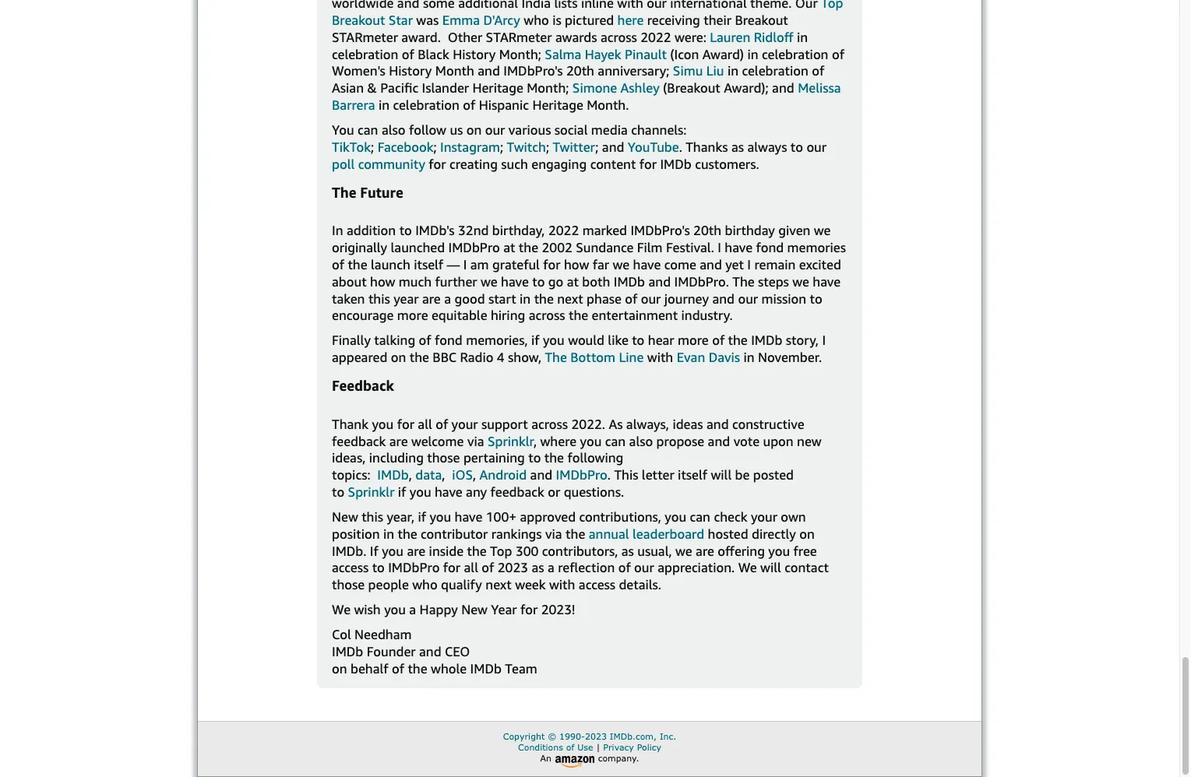 Task type: vqa. For each thing, say whether or not it's contained in the screenshot.
the rightmost at
yes



Task type: locate. For each thing, give the bounding box(es) containing it.
this up 'encourage'
[[368, 291, 390, 306]]

1 horizontal spatial itself
[[678, 467, 708, 483]]

finally talking                            of fond memories, if you would like to hear more of the imdb story, i appeared                            on the bbc radio 4 show,
[[332, 332, 826, 365]]

following
[[568, 450, 624, 466]]

0 horizontal spatial imdbpro
[[388, 560, 440, 576]]

how down launch at the top left
[[370, 273, 395, 289]]

via up pertaining
[[467, 433, 484, 449]]

0 vertical spatial this
[[368, 291, 390, 306]]

across inside thank you for all of your support                            across 2022. as always, ideas and constructive feedback are welcome via
[[532, 416, 568, 432]]

will left be
[[711, 467, 732, 483]]

we
[[814, 222, 831, 238], [613, 256, 630, 272], [481, 273, 498, 289], [793, 273, 810, 289], [676, 543, 692, 559]]

2 breakout from the left
[[735, 12, 788, 28]]

salma hayek pinault link
[[545, 46, 667, 62]]

0 horizontal spatial history
[[389, 63, 432, 79]]

starmeter up women's
[[332, 29, 398, 45]]

also down always,
[[629, 433, 653, 449]]

to down 'if'
[[372, 560, 385, 576]]

2 vertical spatial imdbpro
[[388, 560, 440, 576]]

itself inside . this                            letter itself will be posted to
[[678, 467, 708, 483]]

we down am
[[481, 273, 498, 289]]

1 vertical spatial who
[[412, 577, 438, 593]]

0 horizontal spatial more
[[397, 308, 428, 323]]

0 vertical spatial via
[[467, 433, 484, 449]]

0 vertical spatial month;
[[499, 46, 541, 62]]

for inside in addition to                            imdb's 32nd birthday, 2022 marked imdbpro's 20th birthday                            given we originally launched imdbpro at the 2002 sundance film festival. i have                            fond memories of the launch itself — i am grateful for how far we have come and                            yet i remain excited about how much further we have to go at both imdb and                            imdbpro. the steps we have taken this year are a good start in the next phase                            of our journey and our mission to encourage more equitable hiring across the                            entertainment industry.
[[543, 256, 561, 272]]

,
[[534, 433, 537, 449], [409, 467, 412, 483], [442, 467, 445, 483], [473, 467, 476, 483]]

1 vertical spatial as
[[622, 543, 634, 559]]

the down birthday,
[[519, 239, 538, 255]]

check
[[714, 509, 748, 525]]

.
[[679, 139, 682, 155], [608, 467, 611, 483]]

is
[[553, 12, 562, 28]]

1 vertical spatial 2022
[[548, 222, 579, 238]]

tiktok
[[332, 139, 371, 155]]

instagram
[[440, 139, 500, 155]]

we up appreciation.
[[676, 543, 692, 559]]

of inside in celebration of black history month;
[[402, 46, 414, 62]]

who
[[524, 12, 549, 28], [412, 577, 438, 593]]

1 horizontal spatial 20th
[[694, 222, 722, 238]]

1 starmeter from the left
[[332, 29, 398, 45]]

1 horizontal spatial starmeter
[[486, 29, 552, 45]]

next down 'go'
[[557, 291, 583, 306]]

0 vertical spatial who
[[524, 12, 549, 28]]

propose
[[657, 433, 705, 449]]

the for the bottom line with evan davis in november.
[[545, 349, 567, 365]]

content
[[590, 156, 636, 172]]

heritage up in celebration of hispanic heritage month. at the top of page
[[473, 80, 524, 96]]

simu liu link
[[673, 63, 724, 79]]

0 horizontal spatial also
[[382, 122, 406, 138]]

follow
[[409, 122, 446, 138]]

1 horizontal spatial also
[[629, 433, 653, 449]]

2022 inside in addition to                            imdb's 32nd birthday, 2022 marked imdbpro's 20th birthday                            given we originally launched imdbpro at the 2002 sundance film festival. i have                            fond memories of the launch itself — i am grateful for how far we have come and                            yet i remain excited about how much further we have to go at both imdb and                            imdbpro. the steps we have taken this year are a good start in the next phase                            of our journey and our mission to encourage more equitable hiring across the                            entertainment industry.
[[548, 222, 579, 238]]

2 horizontal spatial the
[[733, 273, 755, 289]]

1 vertical spatial those
[[332, 577, 365, 593]]

1 horizontal spatial fond
[[756, 239, 784, 255]]

of inside the copyright © 1990-2023 imdb.com, inc. conditions of use | privacy policy
[[566, 743, 575, 753]]

0 horizontal spatial via
[[467, 433, 484, 449]]

year
[[394, 291, 419, 306]]

in down 'pacific' on the top left
[[379, 97, 390, 113]]

media
[[591, 122, 628, 138]]

1 breakout from the left
[[332, 12, 385, 28]]

davis
[[709, 349, 740, 365]]

founder
[[367, 644, 416, 660]]

20th up festival.
[[694, 222, 722, 238]]

2 horizontal spatial can
[[690, 509, 711, 525]]

1 vertical spatial via
[[545, 526, 562, 542]]

itself down launched
[[414, 256, 443, 272]]

top breakout star
[[332, 0, 843, 28]]

sprinklr down support
[[488, 433, 534, 449]]

your inside thank you for all of your support                            across 2022. as always, ideas and constructive feedback are welcome via
[[452, 416, 478, 432]]

you right 'if'
[[382, 543, 404, 559]]

as
[[609, 416, 623, 432]]

0 vertical spatial those
[[427, 450, 460, 466]]

0 horizontal spatial as
[[532, 560, 544, 576]]

0 horizontal spatial if
[[398, 484, 406, 500]]

0 horizontal spatial imdbpro's
[[504, 63, 563, 79]]

including
[[369, 450, 424, 466]]

data
[[416, 467, 442, 483]]

as inside "you can also follow us on our various social                            media channels: tiktok ; facebook ; instagram ; twitch ; twitter ; and youtube . thanks as always to our poll                            community for creating                            such engaging content for imdb customers."
[[732, 139, 744, 155]]

1 vertical spatial at
[[567, 273, 579, 289]]

copyright © 1990-2023 link
[[503, 732, 607, 742]]

for up including
[[397, 416, 414, 432]]

have inside new this year, if you have 100+                            approved contributions, you can check your own position in the contributor                            rankings via the
[[455, 509, 483, 525]]

0 vertical spatial next
[[557, 291, 583, 306]]

will inside . this                            letter itself will be posted to
[[711, 467, 732, 483]]

0 vertical spatial 20th
[[566, 63, 595, 79]]

celebration down ridloff
[[762, 46, 829, 62]]

0 vertical spatial across
[[601, 29, 637, 45]]

and inside "you can also follow us on our various social                            media channels: tiktok ; facebook ; instagram ; twitch ; twitter ; and youtube . thanks as always to our poll                            community for creating                            such engaging content for imdb customers."
[[602, 139, 624, 155]]

the up davis
[[728, 332, 748, 348]]

itself right letter
[[678, 467, 708, 483]]

with inside hosted                            directly on imdb. if you are inside the top 300 contributors, as usual, we are                            offering you free access to imdbpro for all of 2023 as a reflection of our                            appreciation. we will contact those people who qualify next week with access                            details.
[[549, 577, 575, 593]]

receiving their breakout starmeter award.  other starmeter awards across 2022 were:
[[332, 12, 788, 45]]

1 vertical spatial imdbpro
[[556, 467, 608, 483]]

offering
[[718, 543, 765, 559]]

breakout inside receiving their breakout starmeter award.  other starmeter awards across 2022 were:
[[735, 12, 788, 28]]

originally
[[332, 239, 387, 255]]

sundance
[[576, 239, 634, 255]]

celebration for in celebration of hispanic heritage month.
[[393, 97, 460, 113]]

can inside "you can also follow us on our various social                            media channels: tiktok ; facebook ; instagram ; twitch ; twitter ; and youtube . thanks as always to our poll                            community for creating                            such engaging content for imdb customers."
[[358, 122, 378, 138]]

and right ideas
[[707, 416, 729, 432]]

1 horizontal spatial more
[[678, 332, 709, 348]]

in celebration of black history month;
[[332, 29, 808, 62]]

in down year,
[[383, 526, 394, 542]]

the inside hosted                            directly on imdb. if you are inside the top 300 contributors, as usual, we are                            offering you free access to imdbpro for all of 2023 as a reflection of our                            appreciation. we will contact those people who qualify next week with access                            details.
[[467, 543, 487, 559]]

, where you can also propose and                            vote upon new ideas, including those pertaining to the following topics:
[[332, 433, 822, 483]]

1 horizontal spatial next
[[557, 291, 583, 306]]

1 horizontal spatial if
[[418, 509, 426, 525]]

for down follow on the top left
[[429, 156, 446, 172]]

via inside new this year, if you have 100+                            approved contributions, you can check your own position in the contributor                            rankings via the
[[545, 526, 562, 542]]

0 horizontal spatial all
[[418, 416, 432, 432]]

we
[[738, 560, 757, 576], [332, 602, 351, 618]]

with down hear
[[647, 349, 673, 365]]

on up instagram
[[467, 122, 482, 138]]

are down much
[[422, 291, 441, 306]]

of inside thank you for all of your support                            across 2022. as always, ideas and constructive feedback are welcome via
[[436, 416, 448, 432]]

2 vertical spatial if
[[418, 509, 426, 525]]

memories,
[[466, 332, 528, 348]]

more up evan
[[678, 332, 709, 348]]

20th inside (icon award) in celebration of women's history month and imdbpro's 20th                            anniversary;
[[566, 63, 595, 79]]

salma
[[545, 46, 582, 62]]

1 vertical spatial history
[[389, 63, 432, 79]]

0 horizontal spatial .
[[608, 467, 611, 483]]

those up wish
[[332, 577, 365, 593]]

ashley
[[621, 80, 660, 96]]

as
[[732, 139, 744, 155], [622, 543, 634, 559], [532, 560, 544, 576]]

history inside in celebration of black history month;
[[453, 46, 496, 62]]

letter
[[642, 467, 675, 483]]

breakout left star
[[332, 12, 385, 28]]

thank you for all of your support                            across 2022. as always, ideas and constructive feedback are welcome via
[[332, 416, 805, 449]]

at up grateful
[[504, 239, 515, 255]]

emma
[[442, 12, 480, 28]]

20th up simone
[[566, 63, 595, 79]]

our down "steps"
[[738, 291, 758, 306]]

to inside , where you can also propose and                            vote upon new ideas, including those pertaining to the following topics:
[[528, 450, 541, 466]]

0 vertical spatial sprinklr link
[[488, 433, 534, 449]]

celebration up follow on the top left
[[393, 97, 460, 113]]

the down the contributor
[[467, 543, 487, 559]]

starmeter down was emma d'arcy who is pictured here
[[486, 29, 552, 45]]

1 horizontal spatial how
[[564, 256, 589, 272]]

; down follow on the top left
[[434, 139, 437, 155]]

a left happy
[[409, 602, 416, 618]]

2 vertical spatial as
[[532, 560, 544, 576]]

the left whole
[[408, 661, 427, 677]]

this
[[368, 291, 390, 306], [362, 509, 383, 525]]

2 starmeter from the left
[[486, 29, 552, 45]]

celebration inside in celebration of black history month;
[[332, 46, 399, 62]]

32nd
[[458, 222, 489, 238]]

1 horizontal spatial imdbpro
[[448, 239, 500, 255]]

will inside hosted                            directly on imdb. if you are inside the top 300 contributors, as usual, we are                            offering you free access to imdbpro for all of 2023 as a reflection of our                            appreciation. we will contact those people who qualify next week with access                            details.
[[761, 560, 781, 576]]

0 vertical spatial a
[[444, 291, 451, 306]]

in right ridloff
[[797, 29, 808, 45]]

sprinklr for sprinklr if you have any feedback or                            questions.
[[348, 484, 395, 500]]

1 horizontal spatial sprinklr link
[[488, 433, 534, 449]]

2 horizontal spatial a
[[548, 560, 555, 576]]

0 horizontal spatial with
[[549, 577, 575, 593]]

0 vertical spatial .
[[679, 139, 682, 155]]

1 horizontal spatial all
[[464, 560, 478, 576]]

; up poll                            community link
[[371, 139, 374, 155]]

ios
[[452, 467, 473, 483]]

1 vertical spatial your
[[751, 509, 778, 525]]

imdb down youtube on the top right of page
[[660, 156, 692, 172]]

0 horizontal spatial next
[[486, 577, 512, 593]]

imdb inside "you can also follow us on our various social                            media channels: tiktok ; facebook ; instagram ; twitch ; twitter ; and youtube . thanks as always to our poll                            community for creating                            such engaging content for imdb customers."
[[660, 156, 692, 172]]

1 horizontal spatial via
[[545, 526, 562, 542]]

across inside receiving their breakout starmeter award.  other starmeter awards across 2022 were:
[[601, 29, 637, 45]]

in right start
[[520, 291, 531, 306]]

for
[[429, 156, 446, 172], [640, 156, 657, 172], [543, 256, 561, 272], [397, 416, 414, 432], [443, 560, 461, 576], [520, 602, 538, 618]]

0 vertical spatial new
[[332, 509, 358, 525]]

imdb up november.
[[751, 332, 783, 348]]

you down 2022. on the bottom of page
[[580, 433, 602, 449]]

0 horizontal spatial 20th
[[566, 63, 595, 79]]

0 vertical spatial access
[[332, 560, 369, 576]]

0 vertical spatial fond
[[756, 239, 784, 255]]

month; inside "in celebration of asian & pacific islander heritage month;"
[[527, 80, 569, 96]]

i right —
[[463, 256, 467, 272]]

the inside in addition to                            imdb's 32nd birthday, 2022 marked imdbpro's 20th birthday                            given we originally launched imdbpro at the 2002 sundance film festival. i have                            fond memories of the launch itself — i am grateful for how far we have come and                            yet i remain excited about how much further we have to go at both imdb and                            imdbpro. the steps we have taken this year are a good start in the next phase                            of our journey and our mission to encourage more equitable hiring across the                            entertainment industry.
[[733, 273, 755, 289]]

hiring
[[491, 308, 525, 323]]

month; down the salma
[[527, 80, 569, 96]]

2 vertical spatial the
[[545, 349, 567, 365]]

all up qualify
[[464, 560, 478, 576]]

imdbpro's
[[504, 63, 563, 79], [631, 222, 690, 238]]

0 horizontal spatial can
[[358, 122, 378, 138]]

mission
[[762, 291, 807, 306]]

imdbpro up people
[[388, 560, 440, 576]]

simu
[[673, 63, 703, 79]]

0 vertical spatial at
[[504, 239, 515, 255]]

1 vertical spatial can
[[605, 433, 626, 449]]

melissa
[[798, 80, 841, 96]]

0 horizontal spatial we
[[332, 602, 351, 618]]

0 vertical spatial the
[[332, 184, 356, 201]]

to right always
[[791, 139, 803, 155]]

more inside in addition to                            imdb's 32nd birthday, 2022 marked imdbpro's 20th birthday                            given we originally launched imdbpro at the 2002 sundance film festival. i have                            fond memories of the launch itself — i am grateful for how far we have come and                            yet i remain excited about how much further we have to go at both imdb and                            imdbpro. the steps we have taken this year are a good start in the next phase                            of our journey and our mission to encourage more equitable hiring across the                            entertainment industry.
[[397, 308, 428, 323]]

fond inside in addition to                            imdb's 32nd birthday, 2022 marked imdbpro's 20th birthday                            given we originally launched imdbpro at the 2002 sundance film festival. i have                            fond memories of the launch itself — i am grateful for how far we have come and                            yet i remain excited about how much further we have to go at both imdb and                            imdbpro. the steps we have taken this year are a good start in the next phase                            of our journey and our mission to encourage more equitable hiring across the                            entertainment industry.
[[756, 239, 784, 255]]

access down reflection
[[579, 577, 616, 593]]

position
[[332, 526, 380, 542]]

(icon award) in celebration of women's history month and imdbpro's 20th                            anniversary;
[[332, 46, 845, 79]]

if right year,
[[418, 509, 426, 525]]

those inside , where you can also propose and                            vote upon new ideas, including those pertaining to the following topics:
[[427, 450, 460, 466]]

lauren ridloff link
[[710, 29, 794, 45]]

and up industry.
[[713, 291, 735, 306]]

0 vertical spatial feedback
[[332, 433, 386, 449]]

simone ashley link
[[573, 80, 660, 96]]

can inside new this year, if you have 100+                            approved contributions, you can check your own position in the contributor                            rankings via the
[[690, 509, 711, 525]]

1 vertical spatial next
[[486, 577, 512, 593]]

1 horizontal spatial a
[[444, 291, 451, 306]]

amazon image
[[555, 755, 595, 769]]

0 horizontal spatial at
[[504, 239, 515, 255]]

you can also follow us on our various social                            media channels: tiktok ; facebook ; instagram ; twitch ; twitter ; and youtube . thanks as always to our poll                            community for creating                            such engaging content for imdb customers.
[[332, 122, 827, 172]]

are left inside
[[407, 543, 426, 559]]

new inside new this year, if you have 100+                            approved contributions, you can check your own position in the contributor                            rankings via the
[[332, 509, 358, 525]]

in inside new this year, if you have 100+                            approved contributions, you can check your own position in the contributor                            rankings via the
[[383, 526, 394, 542]]

itself inside in addition to                            imdb's 32nd birthday, 2022 marked imdbpro's 20th birthday                            given we originally launched imdbpro at the 2002 sundance film festival. i have                            fond memories of the launch itself — i am grateful for how far we have come and                            yet i remain excited about how much further we have to go at both imdb and                            imdbpro. the steps we have taken this year are a good start in the next phase                            of our journey and our mission to encourage more equitable hiring across the                            entertainment industry.
[[414, 256, 443, 272]]

youtube
[[628, 139, 679, 155]]

0 horizontal spatial the
[[332, 184, 356, 201]]

1 vertical spatial with
[[549, 577, 575, 593]]

to down where in the bottom left of the page
[[528, 450, 541, 466]]

imdbpro down 32nd
[[448, 239, 500, 255]]

we up "col"
[[332, 602, 351, 618]]

you
[[543, 332, 565, 348], [372, 416, 394, 432], [580, 433, 602, 449], [410, 484, 431, 500], [430, 509, 451, 525], [665, 509, 687, 525], [382, 543, 404, 559], [769, 543, 790, 559], [384, 602, 406, 618]]

0 vertical spatial your
[[452, 416, 478, 432]]

history up month
[[453, 46, 496, 62]]

as up week
[[532, 560, 544, 576]]

the
[[519, 239, 538, 255], [348, 256, 367, 272], [534, 291, 554, 306], [569, 308, 588, 323], [728, 332, 748, 348], [410, 349, 429, 365], [545, 450, 564, 466], [398, 526, 417, 542], [566, 526, 585, 542], [467, 543, 487, 559], [408, 661, 427, 677]]

0 vertical spatial top
[[821, 0, 843, 11]]

300
[[516, 543, 539, 559]]

the down 'go'
[[534, 291, 554, 306]]

those down welcome
[[427, 450, 460, 466]]

copyright © 1990-2023 imdb.com, inc. conditions of use | privacy policy
[[503, 732, 677, 753]]

also up facebook "link"
[[382, 122, 406, 138]]

1 vertical spatial across
[[529, 308, 565, 323]]

fond inside finally talking                            of fond memories, if you would like to hear more of the imdb story, i appeared                            on the bbc radio 4 show,
[[435, 332, 463, 348]]

1 horizontal spatial breakout
[[735, 12, 788, 28]]

the down yet
[[733, 273, 755, 289]]

sprinklr link down support
[[488, 433, 534, 449]]

to up launched
[[399, 222, 412, 238]]

have up yet
[[725, 239, 753, 255]]

celebration for in celebration of black history month;
[[332, 46, 399, 62]]

0 horizontal spatial sprinklr link
[[348, 484, 395, 500]]

of inside col needham imdb founder and ceo on behalf of the whole imdb team
[[392, 661, 404, 677]]

2 ; from the left
[[434, 139, 437, 155]]

4 ; from the left
[[546, 139, 549, 155]]

who inside hosted                            directly on imdb. if you are inside the top 300 contributors, as usual, we are                            offering you free access to imdbpro for all of 2023 as a reflection of our                            appreciation. we will contact those people who qualify next week with access                            details.
[[412, 577, 438, 593]]

you right "thank"
[[372, 416, 394, 432]]

receiving
[[647, 12, 700, 28]]

the down poll
[[332, 184, 356, 201]]

celebration inside "in celebration of asian & pacific islander heritage month;"
[[742, 63, 809, 79]]

0 horizontal spatial 2023
[[498, 560, 528, 576]]

top
[[821, 0, 843, 11], [490, 543, 512, 559]]

you inside , where you can also propose and                            vote upon new ideas, including those pertaining to the following topics:
[[580, 433, 602, 449]]

on down the talking
[[391, 349, 406, 365]]

1 vertical spatial the
[[733, 273, 755, 289]]

top inside hosted                            directly on imdb. if you are inside the top 300 contributors, as usual, we are                            offering you free access to imdbpro for all of 2023 as a reflection of our                            appreciation. we will contact those people who qualify next week with access                            details.
[[490, 543, 512, 559]]

0 horizontal spatial starmeter
[[332, 29, 398, 45]]

; up engaging
[[546, 139, 549, 155]]

this up position
[[362, 509, 383, 525]]

in inside "in celebration of asian & pacific islander heritage month;"
[[728, 63, 739, 79]]

1 horizontal spatial .
[[679, 139, 682, 155]]

are inside in addition to                            imdb's 32nd birthday, 2022 marked imdbpro's 20th birthday                            given we originally launched imdbpro at the 2002 sundance film festival. i have                            fond memories of the launch itself — i am grateful for how far we have come and                            yet i remain excited about how much further we have to go at both imdb and                            imdbpro. the steps we have taken this year are a good start in the next phase                            of our journey and our mission to encourage more equitable hiring across the                            entertainment industry.
[[422, 291, 441, 306]]

0 vertical spatial all
[[418, 416, 432, 432]]

festival.
[[666, 239, 714, 255]]

on inside hosted                            directly on imdb. if you are inside the top 300 contributors, as usual, we are                            offering you free access to imdbpro for all of 2023 as a reflection of our                            appreciation. we will contact those people who qualify next week with access                            details.
[[800, 526, 815, 542]]

the future
[[332, 184, 403, 201]]

and right month
[[478, 63, 500, 79]]

fond up bbc
[[435, 332, 463, 348]]

to inside . this                            letter itself will be posted to
[[332, 484, 345, 500]]

across for awards
[[601, 29, 637, 45]]

channels:
[[631, 122, 687, 138]]

0 vertical spatial if
[[531, 332, 540, 348]]

via down "approved"
[[545, 526, 562, 542]]

next inside in addition to                            imdb's 32nd birthday, 2022 marked imdbpro's 20th birthday                            given we originally launched imdbpro at the 2002 sundance film festival. i have                            fond memories of the launch itself — i am grateful for how far we have come and                            yet i remain excited about how much further we have to go at both imdb and                            imdbpro. the steps we have taken this year are a good start in the next phase                            of our journey and our mission to encourage more equitable hiring across the                            entertainment industry.
[[557, 291, 583, 306]]

liu
[[707, 63, 724, 79]]

1 vertical spatial this
[[362, 509, 383, 525]]

to inside finally talking                            of fond memories, if you would like to hear more of the imdb story, i appeared                            on the bbc radio 4 show,
[[632, 332, 645, 348]]

the inside , where you can also propose and                            vote upon new ideas, including those pertaining to the following topics:
[[545, 450, 564, 466]]

, left where in the bottom left of the page
[[534, 433, 537, 449]]

via
[[467, 433, 484, 449], [545, 526, 562, 542]]

1 horizontal spatial heritage
[[533, 97, 583, 113]]

imdb up phase
[[614, 273, 645, 289]]

. inside "you can also follow us on our various social                            media channels: tiktok ; facebook ; instagram ; twitch ; twitter ; and youtube . thanks as always to our poll                            community for creating                            such engaging content for imdb customers."
[[679, 139, 682, 155]]

2 vertical spatial a
[[409, 602, 416, 618]]

2022 inside receiving their breakout starmeter award.  other starmeter awards across 2022 were:
[[641, 29, 671, 45]]

company.
[[595, 754, 639, 764]]

0 horizontal spatial those
[[332, 577, 365, 593]]

0 vertical spatial 2023
[[498, 560, 528, 576]]

on
[[467, 122, 482, 138], [391, 349, 406, 365], [800, 526, 815, 542], [332, 661, 347, 677]]

to inside hosted                            directly on imdb. if you are inside the top 300 contributors, as usual, we are                            offering you free access to imdbpro for all of 2023 as a reflection of our                            appreciation. we will contact those people who qualify next week with access                            details.
[[372, 560, 385, 576]]

on inside "you can also follow us on our various social                            media channels: tiktok ; facebook ; instagram ; twitch ; twitter ; and youtube . thanks as always to our poll                            community for creating                            such engaging content for imdb customers."
[[467, 122, 482, 138]]

can
[[358, 122, 378, 138], [605, 433, 626, 449], [690, 509, 711, 525]]

across down 'go'
[[529, 308, 565, 323]]

of inside (icon award) in celebration of women's history month and imdbpro's 20th                            anniversary;
[[832, 46, 845, 62]]

asian
[[332, 80, 364, 96]]

on left "behalf"
[[332, 661, 347, 677]]

if up "show,"
[[531, 332, 540, 348]]

0 vertical spatial sprinklr
[[488, 433, 534, 449]]

in
[[332, 222, 343, 238]]

the up would
[[569, 308, 588, 323]]

in inside in celebration of black history month;
[[797, 29, 808, 45]]

if
[[531, 332, 540, 348], [398, 484, 406, 500], [418, 509, 426, 525]]

0 horizontal spatial will
[[711, 467, 732, 483]]

; up such
[[500, 139, 504, 155]]

i inside finally talking                            of fond memories, if you would like to hear more of the imdb story, i appeared                            on the bbc radio 4 show,
[[822, 332, 826, 348]]

privacy
[[603, 743, 634, 753]]

1 vertical spatial feedback
[[491, 484, 545, 500]]

1 horizontal spatial 2022
[[641, 29, 671, 45]]

instagram link
[[440, 139, 500, 155]]

a down the contributors,
[[548, 560, 555, 576]]

was
[[416, 12, 439, 28]]

1 vertical spatial access
[[579, 577, 616, 593]]

and inside col needham imdb founder and ceo on behalf of the whole imdb team
[[419, 644, 442, 660]]

across down "here"
[[601, 29, 637, 45]]

come
[[664, 256, 696, 272]]

0 vertical spatial how
[[564, 256, 589, 272]]

can inside , where you can also propose and                            vote upon new ideas, including those pertaining to the following topics:
[[605, 433, 626, 449]]

2023!
[[541, 602, 575, 618]]

history up 'pacific' on the top left
[[389, 63, 432, 79]]

yet
[[726, 256, 744, 272]]

0 horizontal spatial sprinklr
[[348, 484, 395, 500]]

breakout up lauren ridloff link
[[735, 12, 788, 28]]

0 vertical spatial with
[[647, 349, 673, 365]]

1 vertical spatial imdbpro's
[[631, 222, 690, 238]]

topics:
[[332, 467, 371, 483]]

1 vertical spatial fond
[[435, 332, 463, 348]]

2022 up 2002
[[548, 222, 579, 238]]

the down where in the bottom left of the page
[[545, 450, 564, 466]]

and up content
[[602, 139, 624, 155]]

1 vertical spatial new
[[461, 602, 488, 618]]



Task type: describe. For each thing, give the bounding box(es) containing it.
also inside , where you can also propose and                            vote upon new ideas, including those pertaining to the following topics:
[[629, 433, 653, 449]]

, up any
[[473, 467, 476, 483]]

imdb.com,
[[610, 732, 657, 742]]

women's
[[332, 63, 386, 79]]

in inside (icon award) in celebration of women's history month and imdbpro's 20th                            anniversary;
[[748, 46, 759, 62]]

radio
[[460, 349, 494, 365]]

contributions,
[[579, 509, 662, 525]]

1 horizontal spatial who
[[524, 12, 549, 28]]

more inside finally talking                            of fond memories, if you would like to hear more of the imdb story, i appeared                            on the bbc radio 4 show,
[[678, 332, 709, 348]]

simone
[[573, 80, 617, 96]]

in celebration of asian & pacific islander heritage month;
[[332, 63, 825, 96]]

you inside finally talking                            of fond memories, if you would like to hear more of the imdb story, i appeared                            on the bbc radio 4 show,
[[543, 332, 565, 348]]

imdb inside finally talking                            of fond memories, if you would like to hear more of the imdb story, i appeared                            on the bbc radio 4 show,
[[751, 332, 783, 348]]

behalf
[[351, 661, 389, 677]]

i right festival.
[[718, 239, 721, 255]]

feedback
[[332, 378, 394, 394]]

you up "leaderboard"
[[665, 509, 687, 525]]

much
[[399, 273, 432, 289]]

we inside hosted                            directly on imdb. if you are inside the top 300 contributors, as usual, we are                            offering you free access to imdbpro for all of 2023 as a reflection of our                            appreciation. we will contact those people who qualify next week with access                            details.
[[738, 560, 757, 576]]

constructive
[[732, 416, 805, 432]]

needham
[[355, 627, 412, 643]]

imdbpro's inside (icon award) in celebration of women's history month and imdbpro's 20th                            anniversary;
[[504, 63, 563, 79]]

. inside . this                            letter itself will be posted to
[[608, 467, 611, 483]]

(icon
[[670, 46, 699, 62]]

hispanic
[[479, 97, 529, 113]]

line
[[619, 349, 644, 365]]

you down data
[[410, 484, 431, 500]]

imdb down including
[[377, 467, 409, 483]]

next inside hosted                            directly on imdb. if you are inside the top 300 contributors, as usual, we are                            offering you free access to imdbpro for all of 2023 as a reflection of our                            appreciation. we will contact those people who qualify next week with access                            details.
[[486, 577, 512, 593]]

1 vertical spatial how
[[370, 273, 395, 289]]

lauren ridloff
[[710, 29, 794, 45]]

for down youtube on the top right of page
[[640, 156, 657, 172]]

imdb's
[[415, 222, 455, 238]]

android link
[[480, 467, 527, 483]]

we up mission
[[793, 273, 810, 289]]

imdbpro link
[[556, 467, 608, 483]]

go
[[548, 273, 564, 289]]

appeared
[[332, 349, 388, 365]]

you up the contributor
[[430, 509, 451, 525]]

via inside thank you for all of your support                            across 2022. as always, ideas and constructive feedback are welcome via
[[467, 433, 484, 449]]

those inside hosted                            directly on imdb. if you are inside the top 300 contributors, as usual, we are                            offering you free access to imdbpro for all of 2023 as a reflection of our                            appreciation. we will contact those people who qualify next week with access                            details.
[[332, 577, 365, 593]]

also inside "you can also follow us on our various social                            media channels: tiktok ; facebook ; instagram ; twitch ; twitter ; and youtube . thanks as always to our poll                            community for creating                            such engaging content for imdb customers."
[[382, 122, 406, 138]]

excited
[[799, 256, 841, 272]]

col
[[332, 627, 351, 643]]

across for support
[[532, 416, 568, 432]]

your inside new this year, if you have 100+                            approved contributions, you can check your own position in the contributor                            rankings via the
[[751, 509, 778, 525]]

if inside finally talking                            of fond memories, if you would like to hear more of the imdb story, i appeared                            on the bbc radio 4 show,
[[531, 332, 540, 348]]

year
[[491, 602, 517, 618]]

1 ; from the left
[[371, 139, 374, 155]]

wish
[[354, 602, 381, 618]]

breakout inside top breakout star
[[332, 12, 385, 28]]

have down film
[[633, 256, 661, 272]]

are up appreciation.
[[696, 543, 714, 559]]

imdbpro.
[[674, 273, 729, 289]]

poll
[[332, 156, 355, 172]]

good
[[455, 291, 485, 306]]

and inside thank you for all of your support                            across 2022. as always, ideas and constructive feedback are welcome via
[[707, 416, 729, 432]]

hayek
[[585, 46, 621, 62]]

&
[[367, 80, 377, 96]]

the for the future
[[332, 184, 356, 201]]

1 horizontal spatial access
[[579, 577, 616, 593]]

the down originally at the left top of the page
[[348, 256, 367, 272]]

directly
[[752, 526, 796, 542]]

such
[[501, 156, 528, 172]]

far
[[593, 256, 609, 272]]

further
[[435, 273, 477, 289]]

a inside in addition to                            imdb's 32nd birthday, 2022 marked imdbpro's 20th birthday                            given we originally launched imdbpro at the 2002 sundance film festival. i have                            fond memories of the launch itself — i am grateful for how far we have come and                            yet i remain excited about how much further we have to go at both imdb and                            imdbpro. the steps we have taken this year are a good start in the next phase                            of our journey and our mission to encourage more equitable hiring across the                            entertainment industry.
[[444, 291, 451, 306]]

where
[[540, 433, 577, 449]]

imdbpro inside in addition to                            imdb's 32nd birthday, 2022 marked imdbpro's 20th birthday                            given we originally launched imdbpro at the 2002 sundance film festival. i have                            fond memories of the launch itself — i am grateful for how far we have come and                            yet i remain excited about how much further we have to go at both imdb and                            imdbpro. the steps we have taken this year are a good start in the next phase                            of our journey and our mission to encourage more equitable hiring across the                            entertainment industry.
[[448, 239, 500, 255]]

simone ashley (breakout award); and
[[573, 80, 798, 96]]

our inside hosted                            directly on imdb. if you are inside the top 300 contributors, as usual, we are                            offering you free access to imdbpro for all of 2023 as a reflection of our                            appreciation. we will contact those people who qualify next week with access                            details.
[[634, 560, 654, 576]]

0 horizontal spatial a
[[409, 602, 416, 618]]

industry.
[[681, 308, 733, 323]]

hosted
[[708, 526, 749, 542]]

copyright
[[503, 732, 545, 742]]

1 vertical spatial if
[[398, 484, 406, 500]]

to right mission
[[810, 291, 823, 306]]

|
[[596, 743, 600, 753]]

in right davis
[[744, 349, 755, 365]]

to inside "you can also follow us on our various social                            media channels: tiktok ; facebook ; instagram ; twitch ; twitter ; and youtube . thanks as always to our poll                            community for creating                            such engaging content for imdb customers."
[[791, 139, 803, 155]]

2023 inside hosted                            directly on imdb. if you are inside the top 300 contributors, as usual, we are                            offering you free access to imdbpro for all of 2023 as a reflection of our                            appreciation. we will contact those people who qualify next week with access                            details.
[[498, 560, 528, 576]]

given
[[779, 222, 811, 238]]

on inside col needham imdb founder and ceo on behalf of the whole imdb team
[[332, 661, 347, 677]]

bottom
[[571, 349, 616, 365]]

social
[[555, 122, 588, 138]]

history inside (icon award) in celebration of women's history month and imdbpro's 20th                            anniversary;
[[389, 63, 432, 79]]

1 vertical spatial we
[[332, 602, 351, 618]]

top breakout star link
[[332, 0, 843, 28]]

20th inside in addition to                            imdb's 32nd birthday, 2022 marked imdbpro's 20th birthday                            given we originally launched imdbpro at the 2002 sundance film festival. i have                            fond memories of the launch itself — i am grateful for how far we have come and                            yet i remain excited about how much further we have to go at both imdb and                            imdbpro. the steps we have taken this year are a good start in the next phase                            of our journey and our mission to encourage more equitable hiring across the                            entertainment industry.
[[694, 222, 722, 238]]

evan
[[677, 349, 705, 365]]

happy
[[420, 602, 458, 618]]

celebration inside (icon award) in celebration of women's history month and imdbpro's 20th                            anniversary;
[[762, 46, 829, 62]]

imdb , data , ios , android and imdbpro
[[377, 467, 608, 483]]

star
[[389, 12, 413, 28]]

across inside in addition to                            imdb's 32nd birthday, 2022 marked imdbpro's 20th birthday                            given we originally launched imdbpro at the 2002 sundance film festival. i have                            fond memories of the launch itself — i am grateful for how far we have come and                            yet i remain excited about how much further we have to go at both imdb and                            imdbpro. the steps we have taken this year are a good start in the next phase                            of our journey and our mission to encourage more equitable hiring across the                            entertainment industry.
[[529, 308, 565, 323]]

and down the come
[[649, 273, 671, 289]]

awards
[[555, 29, 597, 45]]

5 ; from the left
[[596, 139, 599, 155]]

and up "or"
[[530, 467, 553, 483]]

always,
[[626, 416, 669, 432]]

and up the imdbpro.
[[700, 256, 722, 272]]

annual
[[589, 526, 629, 542]]

the left bbc
[[410, 349, 429, 365]]

the inside col needham imdb founder and ceo on behalf of the whole imdb team
[[408, 661, 427, 677]]

we right far
[[613, 256, 630, 272]]

you inside thank you for all of your support                            across 2022. as always, ideas and constructive feedback are welcome via
[[372, 416, 394, 432]]

taken
[[332, 291, 365, 306]]

our right always
[[807, 139, 827, 155]]

imdb down "col"
[[332, 644, 363, 660]]

are inside thank you for all of your support                            across 2022. as always, ideas and constructive feedback are welcome via
[[389, 433, 408, 449]]

policy
[[637, 743, 662, 753]]

people
[[368, 577, 409, 593]]

our down in celebration of hispanic heritage month. at the top of page
[[485, 122, 505, 138]]

imdbpro inside hosted                            directly on imdb. if you are inside the top 300 contributors, as usual, we are                            offering you free access to imdbpro for all of 2023 as a reflection of our                            appreciation. we will contact those people who qualify next week with access                            details.
[[388, 560, 440, 576]]

d'arcy
[[483, 12, 520, 28]]

if inside new this year, if you have 100+                            approved contributions, you can check your own position in the contributor                            rankings via the
[[418, 509, 426, 525]]

show,
[[508, 349, 542, 365]]

have down ios link
[[435, 484, 463, 500]]

entertainment
[[592, 308, 678, 323]]

have down grateful
[[501, 273, 529, 289]]

all inside hosted                            directly on imdb. if you are inside the top 300 contributors, as usual, we are                            offering you free access to imdbpro for all of 2023 as a reflection of our                            appreciation. we will contact those people who qualify next week with access                            details.
[[464, 560, 478, 576]]

to left 'go'
[[532, 273, 545, 289]]

year,
[[387, 509, 415, 525]]

1 horizontal spatial with
[[647, 349, 673, 365]]

award.
[[402, 29, 441, 45]]

barrera
[[332, 97, 375, 113]]

2023 inside the copyright © 1990-2023 imdb.com, inc. conditions of use | privacy policy
[[585, 732, 607, 742]]

simu liu
[[673, 63, 724, 79]]

0 horizontal spatial access
[[332, 560, 369, 576]]

1 vertical spatial heritage
[[533, 97, 583, 113]]

a inside hosted                            directly on imdb. if you are inside the top 300 contributors, as usual, we are                            offering you free access to imdbpro for all of 2023 as a reflection of our                            appreciation. we will contact those people who qualify next week with access                            details.
[[548, 560, 555, 576]]

for inside thank you for all of your support                            across 2022. as always, ideas and constructive feedback are welcome via
[[397, 416, 414, 432]]

launched
[[391, 239, 445, 255]]

if
[[370, 543, 379, 559]]

imdb inside in addition to                            imdb's 32nd birthday, 2022 marked imdbpro's 20th birthday                            given we originally launched imdbpro at the 2002 sundance film festival. i have                            fond memories of the launch itself — i am grateful for how far we have come and                            yet i remain excited about how much further we have to go at both imdb and                            imdbpro. the steps we have taken this year are a good start in the next phase                            of our journey and our mission to encourage more equitable hiring across the                            entertainment industry.
[[614, 273, 645, 289]]

pictured
[[565, 12, 614, 28]]

heritage inside "in celebration of asian & pacific islander heritage month;"
[[473, 80, 524, 96]]

annual leaderboard
[[589, 526, 705, 542]]

the up the contributors,
[[566, 526, 585, 542]]

, left ios
[[442, 467, 445, 483]]

and left the melissa
[[772, 80, 795, 96]]

1990-
[[559, 732, 585, 742]]

welcome
[[411, 433, 464, 449]]

for down week
[[520, 602, 538, 618]]

i right yet
[[748, 256, 751, 272]]

their
[[704, 12, 732, 28]]

in addition to                            imdb's 32nd birthday, 2022 marked imdbpro's 20th birthday                            given we originally launched imdbpro at the 2002 sundance film festival. i have                            fond memories of the launch itself — i am grateful for how far we have come and                            yet i remain excited about how much further we have to go at both imdb and                            imdbpro. the steps we have taken this year are a good start in the next phase                            of our journey and our mission to encourage more equitable hiring across the                            entertainment industry.
[[332, 222, 846, 323]]

approved
[[520, 509, 576, 525]]

we up memories
[[814, 222, 831, 238]]

, left data
[[409, 467, 412, 483]]

we wish you a happy new year for                            2023!
[[332, 602, 575, 618]]

1 horizontal spatial at
[[567, 273, 579, 289]]

imdbpro's inside in addition to                            imdb's 32nd birthday, 2022 marked imdbpro's 20th birthday                            given we originally launched imdbpro at the 2002 sundance film festival. i have                            fond memories of the launch itself — i am grateful for how far we have come and                            yet i remain excited about how much further we have to go at both imdb and                            imdbpro. the steps we have taken this year are a good start in the next phase                            of our journey and our mission to encourage more equitable hiring across the                            entertainment industry.
[[631, 222, 690, 238]]

have down excited
[[813, 273, 841, 289]]

sprinklr for sprinklr
[[488, 433, 534, 449]]

this inside in addition to                            imdb's 32nd birthday, 2022 marked imdbpro's 20th birthday                            given we originally launched imdbpro at the 2002 sundance film festival. i have                            fond memories of the launch itself — i am grateful for how far we have come and                            yet i remain excited about how much further we have to go at both imdb and                            imdbpro. the steps we have taken this year are a good start in the next phase                            of our journey and our mission to encourage more equitable hiring across the                            entertainment industry.
[[368, 291, 390, 306]]

whole
[[431, 661, 467, 677]]

you down 'directly'
[[769, 543, 790, 559]]

this inside new this year, if you have 100+                            approved contributions, you can check your own position in the contributor                            rankings via the
[[362, 509, 383, 525]]

for inside hosted                            directly on imdb. if you are inside the top 300 contributors, as usual, we are                            offering you free access to imdbpro for all of 2023 as a reflection of our                            appreciation. we will contact those people who qualify next week with access                            details.
[[443, 560, 461, 576]]

all inside thank you for all of your support                            across 2022. as always, ideas and constructive feedback are welcome via
[[418, 416, 432, 432]]

our up entertainment
[[641, 291, 661, 306]]

and inside , where you can also propose and                            vote upon new ideas, including those pertaining to the following topics:
[[708, 433, 730, 449]]

of inside "in celebration of asian & pacific islander heritage month;"
[[812, 63, 825, 79]]

the bottom line with evan davis in november.
[[545, 349, 822, 365]]

imdb left team
[[470, 661, 502, 677]]

tiktok link
[[332, 139, 371, 155]]

about
[[332, 273, 367, 289]]

the down year,
[[398, 526, 417, 542]]

1 horizontal spatial feedback
[[491, 484, 545, 500]]

, inside , where you can also propose and                            vote upon new ideas, including those pertaining to the following topics:
[[534, 433, 537, 449]]

new this year, if you have 100+                            approved contributions, you can check your own position in the contributor                            rankings via the
[[332, 509, 806, 542]]

3 ; from the left
[[500, 139, 504, 155]]

and inside (icon award) in celebration of women's history month and imdbpro's 20th                            anniversary;
[[478, 63, 500, 79]]

birthday
[[725, 222, 775, 238]]

in inside in addition to                            imdb's 32nd birthday, 2022 marked imdbpro's 20th birthday                            given we originally launched imdbpro at the 2002 sundance film festival. i have                            fond memories of the launch itself — i am grateful for how far we have come and                            yet i remain excited about how much further we have to go at both imdb and                            imdbpro. the steps we have taken this year are a good start in the next phase                            of our journey and our mission to encourage more equitable hiring across the                            entertainment industry.
[[520, 291, 531, 306]]

you down people
[[384, 602, 406, 618]]

november.
[[758, 349, 822, 365]]

memories
[[787, 239, 846, 255]]

phase
[[587, 291, 622, 306]]

we inside hosted                            directly on imdb. if you are inside the top 300 contributors, as usual, we are                            offering you free access to imdbpro for all of 2023 as a reflection of our                            appreciation. we will contact those people who qualify next week with access                            details.
[[676, 543, 692, 559]]

top inside top breakout star
[[821, 0, 843, 11]]

marked
[[583, 222, 627, 238]]

on inside finally talking                            of fond memories, if you would like to hear more of the imdb story, i appeared                            on the bbc radio 4 show,
[[391, 349, 406, 365]]

pertaining
[[464, 450, 525, 466]]

2 horizontal spatial imdbpro
[[556, 467, 608, 483]]

month; inside in celebration of black history month;
[[499, 46, 541, 62]]

celebration for in celebration of asian & pacific islander heritage month;
[[742, 63, 809, 79]]

thank
[[332, 416, 369, 432]]

feedback inside thank you for all of your support                            across 2022. as always, ideas and constructive feedback are welcome via
[[332, 433, 386, 449]]

would
[[568, 332, 605, 348]]



